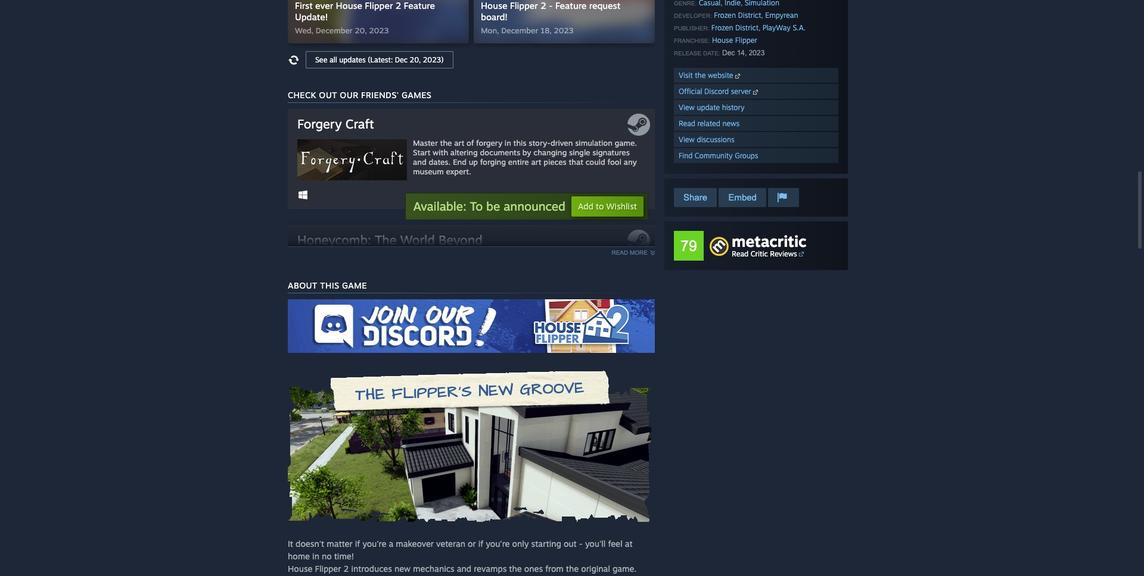 Task type: locate. For each thing, give the bounding box(es) containing it.
0 vertical spatial read
[[679, 119, 696, 128]]

embed
[[729, 193, 757, 203]]

news
[[723, 119, 740, 128]]

read left critic
[[732, 250, 749, 259]]

read related news link
[[674, 116, 839, 131]]

0 vertical spatial district
[[738, 11, 761, 20]]

games
[[402, 90, 432, 100]]

read critic reviews
[[732, 250, 797, 259]]

release
[[674, 50, 702, 57]]

the
[[695, 71, 706, 80], [509, 564, 522, 575], [566, 564, 579, 575]]

playway
[[763, 23, 791, 32]]

dec right the "(latest:"
[[395, 55, 408, 64]]

house inside first ever house flipper 2 feature update!
[[336, 0, 362, 11]]

1 you're from the left
[[362, 539, 386, 550]]

1 horizontal spatial ,
[[761, 11, 763, 20]]

december for board!
[[501, 26, 538, 35]]

house down home
[[288, 564, 313, 575]]

2023 right 14,
[[749, 49, 765, 57]]

-
[[549, 0, 553, 11], [579, 539, 583, 550]]

1 horizontal spatial 20,
[[410, 55, 421, 64]]

0 horizontal spatial december
[[316, 26, 353, 35]]

20,
[[355, 26, 367, 35], [410, 55, 421, 64]]

view for view discussions
[[679, 135, 695, 144]]

flipper inside first ever house flipper 2 feature update!
[[365, 0, 393, 11]]

official
[[679, 87, 702, 96]]

, left playway
[[759, 24, 761, 32]]

0 vertical spatial 20,
[[355, 26, 367, 35]]

official discord server
[[679, 87, 753, 96]]

discord
[[704, 87, 729, 96]]

1 december from the left
[[316, 26, 353, 35]]

2 down time!
[[344, 564, 349, 575]]

you're left a on the bottom left
[[362, 539, 386, 550]]

ever
[[315, 0, 333, 11]]

1 horizontal spatial the
[[566, 564, 579, 575]]

district
[[738, 11, 761, 20], [735, 23, 759, 32]]

2 horizontal spatial 2023
[[749, 49, 765, 57]]

0 horizontal spatial dec
[[395, 55, 408, 64]]

1 horizontal spatial 2
[[396, 0, 401, 11]]

read more
[[612, 250, 648, 256]]

20, left 2023)
[[410, 55, 421, 64]]

you're
[[362, 539, 386, 550], [486, 539, 510, 550]]

feature left request
[[555, 0, 587, 11]]

this
[[320, 281, 339, 291]]

2 you're from the left
[[486, 539, 510, 550]]

1 vertical spatial frozen
[[712, 23, 733, 32]]

friends'
[[361, 90, 399, 100]]

feature up 2023)
[[404, 0, 435, 11]]

(latest:
[[368, 55, 393, 64]]

1 horizontal spatial december
[[501, 26, 538, 35]]

a
[[389, 539, 393, 550]]

december left 18,
[[501, 26, 538, 35]]

1 horizontal spatial if
[[478, 539, 483, 550]]

2023
[[369, 26, 389, 35], [554, 26, 574, 35], [749, 49, 765, 57]]

2 if from the left
[[478, 539, 483, 550]]

if right or
[[478, 539, 483, 550]]

you'll
[[585, 539, 606, 550]]

house up mon, at top left
[[481, 0, 507, 11]]

flipper
[[365, 0, 393, 11], [510, 0, 538, 11], [735, 36, 757, 45], [315, 564, 341, 575]]

first ever house flipper 2 feature update!
[[295, 0, 435, 23]]

if
[[355, 539, 360, 550], [478, 539, 483, 550]]

house up the date: at the top right of the page
[[712, 36, 733, 45]]

more
[[630, 250, 648, 256]]

flipper up "mon, december 18, 2023"
[[510, 0, 538, 11]]

1 if from the left
[[355, 539, 360, 550]]

2 inside it doesn't matter if you're a makeover veteran or if you're only starting out - you'll feel at home in no time! house flipper 2 introduces new mechanics and revamps the ones from the original game.
[[344, 564, 349, 575]]

publisher:
[[674, 25, 710, 32]]

- up 18,
[[549, 0, 553, 11]]

- inside it doesn't matter if you're a makeover veteran or if you're only starting out - you'll feel at home in no time! house flipper 2 introduces new mechanics and revamps the ones from the original game.
[[579, 539, 583, 550]]

new
[[395, 564, 411, 575]]

flipper up 14,
[[735, 36, 757, 45]]

franchise:
[[674, 38, 710, 44]]

the right visit
[[695, 71, 706, 80]]

1 vertical spatial ,
[[759, 24, 761, 32]]

1 vertical spatial -
[[579, 539, 583, 550]]

house right ever
[[336, 0, 362, 11]]

the left ones
[[509, 564, 522, 575]]

0 vertical spatial -
[[549, 0, 553, 11]]

frozen district link for playway s.a.
[[712, 23, 759, 32]]

home
[[288, 552, 310, 562]]

2 inside house flipper 2 - feature request board!
[[541, 0, 546, 11]]

house flipper 2 - feature request board!
[[481, 0, 621, 23]]

original
[[581, 564, 610, 575]]

mechanics
[[413, 564, 455, 575]]

0 horizontal spatial you're
[[362, 539, 386, 550]]

view update history link
[[674, 100, 839, 115]]

1 horizontal spatial -
[[579, 539, 583, 550]]

view update history
[[679, 103, 745, 112]]

view inside 'link'
[[679, 103, 695, 112]]

1 feature from the left
[[404, 0, 435, 11]]

- right out
[[579, 539, 583, 550]]

flipper down no
[[315, 564, 341, 575]]

1 horizontal spatial you're
[[486, 539, 510, 550]]

read for read critic reviews
[[732, 250, 749, 259]]

all
[[330, 55, 337, 64]]

update!
[[295, 11, 328, 23]]

december down update!
[[316, 26, 353, 35]]

0 horizontal spatial 2
[[344, 564, 349, 575]]

0 vertical spatial view
[[679, 103, 695, 112]]

2023 for flipper
[[369, 26, 389, 35]]

1 vertical spatial district
[[735, 23, 759, 32]]

1 vertical spatial 20,
[[410, 55, 421, 64]]

view up find
[[679, 135, 695, 144]]

view down official
[[679, 103, 695, 112]]

dec
[[722, 49, 735, 57], [395, 55, 408, 64]]

house inside it doesn't matter if you're a makeover veteran or if you're only starting out - you'll feel at home in no time! house flipper 2 introduces new mechanics and revamps the ones from the original game.
[[288, 564, 313, 575]]

read for read related news
[[679, 119, 696, 128]]

community
[[695, 151, 733, 160]]

view discussions link
[[674, 132, 839, 147]]

you're left only at the bottom left of page
[[486, 539, 510, 550]]

2023 down first ever house flipper 2 feature update!
[[369, 26, 389, 35]]

1 vertical spatial read
[[732, 250, 749, 259]]

0 horizontal spatial 20,
[[355, 26, 367, 35]]

0 horizontal spatial read
[[679, 119, 696, 128]]

0 horizontal spatial 2023
[[369, 26, 389, 35]]

0 horizontal spatial feature
[[404, 0, 435, 11]]

empyrean
[[765, 11, 798, 20]]

and
[[457, 564, 472, 575]]

20, down first ever house flipper 2 feature update!
[[355, 26, 367, 35]]

2 up the see all updates (latest: dec 20, 2023)
[[396, 0, 401, 11]]

frozen district link for empyrean
[[714, 11, 761, 20]]

0 horizontal spatial -
[[549, 0, 553, 11]]

2 view from the top
[[679, 135, 695, 144]]

1 vertical spatial frozen district link
[[712, 23, 759, 32]]

critic
[[751, 250, 768, 259]]

if right matter
[[355, 539, 360, 550]]

2023 right 18,
[[554, 26, 574, 35]]

, up playway
[[761, 11, 763, 20]]

,
[[761, 11, 763, 20], [759, 24, 761, 32]]

2 up 18,
[[541, 0, 546, 11]]

0 horizontal spatial ,
[[759, 24, 761, 32]]

discussions
[[697, 135, 735, 144]]

history
[[722, 103, 745, 112]]

1 horizontal spatial read
[[732, 250, 749, 259]]

view discussions
[[679, 135, 735, 144]]

flipper inside the "developer: frozen district , empyrean publisher: frozen district , playway s.a. franchise: house flipper release date: dec 14, 2023"
[[735, 36, 757, 45]]

dec left 14,
[[722, 49, 735, 57]]

read left related
[[679, 119, 696, 128]]

update
[[697, 103, 720, 112]]

flipper up wed, december 20, 2023
[[365, 0, 393, 11]]

2 horizontal spatial 2
[[541, 0, 546, 11]]

1 horizontal spatial 2023
[[554, 26, 574, 35]]

2 feature from the left
[[555, 0, 587, 11]]

0 horizontal spatial the
[[509, 564, 522, 575]]

the right from
[[566, 564, 579, 575]]

1 horizontal spatial dec
[[722, 49, 735, 57]]

1 horizontal spatial feature
[[555, 0, 587, 11]]

0 horizontal spatial if
[[355, 539, 360, 550]]

house
[[336, 0, 362, 11], [481, 0, 507, 11], [712, 36, 733, 45], [288, 564, 313, 575]]

house inside house flipper 2 - feature request board!
[[481, 0, 507, 11]]

2 december from the left
[[501, 26, 538, 35]]

out
[[319, 90, 337, 100]]

0 vertical spatial frozen district link
[[714, 11, 761, 20]]

1 view from the top
[[679, 103, 695, 112]]

1 vertical spatial view
[[679, 135, 695, 144]]



Task type: vqa. For each thing, say whether or not it's contained in the screenshot.
2 inside the HOUSE FLIPPER 2 - FEATURE REQUEST BOARD!
yes



Task type: describe. For each thing, give the bounding box(es) containing it.
14,
[[737, 49, 747, 57]]

wed, december 20, 2023
[[295, 26, 389, 35]]

check
[[288, 90, 316, 100]]

only
[[512, 539, 529, 550]]

reviews
[[770, 250, 797, 259]]

groups
[[735, 151, 758, 160]]

playway s.a. link
[[763, 23, 806, 32]]

find
[[679, 151, 693, 160]]

read
[[612, 250, 628, 256]]

no
[[322, 552, 332, 562]]

metacritic
[[732, 232, 807, 251]]

house flipper link
[[712, 36, 757, 45]]

starting
[[531, 539, 561, 550]]

revamps
[[474, 564, 507, 575]]

embed link
[[719, 188, 766, 207]]

updates
[[339, 55, 366, 64]]

feature inside house flipper 2 - feature request board!
[[555, 0, 587, 11]]

mon, december 18, 2023
[[481, 26, 574, 35]]

check out our friends' games
[[288, 90, 432, 100]]

first
[[295, 0, 313, 11]]

makeover
[[396, 539, 434, 550]]

from
[[545, 564, 564, 575]]

genre:
[[674, 0, 697, 7]]

it doesn't matter if you're a makeover veteran or if you're only starting out - you'll feel at home in no time! house flipper 2 introduces new mechanics and revamps the ones from the original game.
[[288, 539, 637, 575]]

flipper inside house flipper 2 - feature request board!
[[510, 0, 538, 11]]

empyrean link
[[765, 11, 798, 20]]

- inside house flipper 2 - feature request board!
[[549, 0, 553, 11]]

official discord server link
[[674, 84, 839, 99]]

2 horizontal spatial the
[[695, 71, 706, 80]]

share link
[[674, 188, 717, 207]]

s.a.
[[793, 23, 806, 32]]

visit the website link
[[674, 68, 839, 83]]

feel
[[608, 539, 623, 550]]

dec inside the "developer: frozen district , empyrean publisher: frozen district , playway s.a. franchise: house flipper release date: dec 14, 2023"
[[722, 49, 735, 57]]

wed,
[[295, 26, 314, 35]]

in
[[312, 552, 319, 562]]

2023)
[[423, 55, 444, 64]]

time!
[[334, 552, 354, 562]]

read related news
[[679, 119, 740, 128]]

find community groups
[[679, 151, 758, 160]]

read critic reviews link
[[732, 250, 797, 259]]

date:
[[703, 50, 720, 57]]

server
[[731, 87, 751, 96]]

2023 inside the "developer: frozen district , empyrean publisher: frozen district , playway s.a. franchise: house flipper release date: dec 14, 2023"
[[749, 49, 765, 57]]

game
[[342, 281, 367, 291]]

feature inside first ever house flipper 2 feature update!
[[404, 0, 435, 11]]

introduces
[[351, 564, 392, 575]]

house inside the "developer: frozen district , empyrean publisher: frozen district , playway s.a. franchise: house flipper release date: dec 14, 2023"
[[712, 36, 733, 45]]

see all updates (latest: dec 20, 2023)
[[315, 55, 444, 64]]

developer: frozen district , empyrean publisher: frozen district , playway s.a. franchise: house flipper release date: dec 14, 2023
[[674, 11, 806, 57]]

game.
[[613, 564, 637, 575]]

related
[[698, 119, 720, 128]]

2023 for -
[[554, 26, 574, 35]]

flipper inside it doesn't matter if you're a makeover veteran or if you're only starting out - you'll feel at home in no time! house flipper 2 introduces new mechanics and revamps the ones from the original game.
[[315, 564, 341, 575]]

2 inside first ever house flipper 2 feature update!
[[396, 0, 401, 11]]

our
[[340, 90, 359, 100]]

ones
[[524, 564, 543, 575]]

veteran
[[436, 539, 466, 550]]

about this game
[[288, 281, 367, 291]]

view for view update history
[[679, 103, 695, 112]]

doesn't
[[296, 539, 324, 550]]

out
[[564, 539, 577, 550]]

see
[[315, 55, 328, 64]]

or
[[468, 539, 476, 550]]

matter
[[327, 539, 353, 550]]

at
[[625, 539, 633, 550]]

0 vertical spatial frozen
[[714, 11, 736, 20]]

website
[[708, 71, 733, 80]]

0 vertical spatial ,
[[761, 11, 763, 20]]

about
[[288, 281, 318, 291]]

visit the website
[[679, 71, 736, 80]]

find community groups link
[[674, 148, 839, 163]]

mon,
[[481, 26, 499, 35]]

18,
[[541, 26, 552, 35]]

visit
[[679, 71, 693, 80]]

board!
[[481, 11, 508, 23]]

79
[[681, 238, 697, 254]]

developer:
[[674, 13, 712, 19]]

share
[[684, 193, 707, 203]]

request
[[589, 0, 621, 11]]

december for update!
[[316, 26, 353, 35]]



